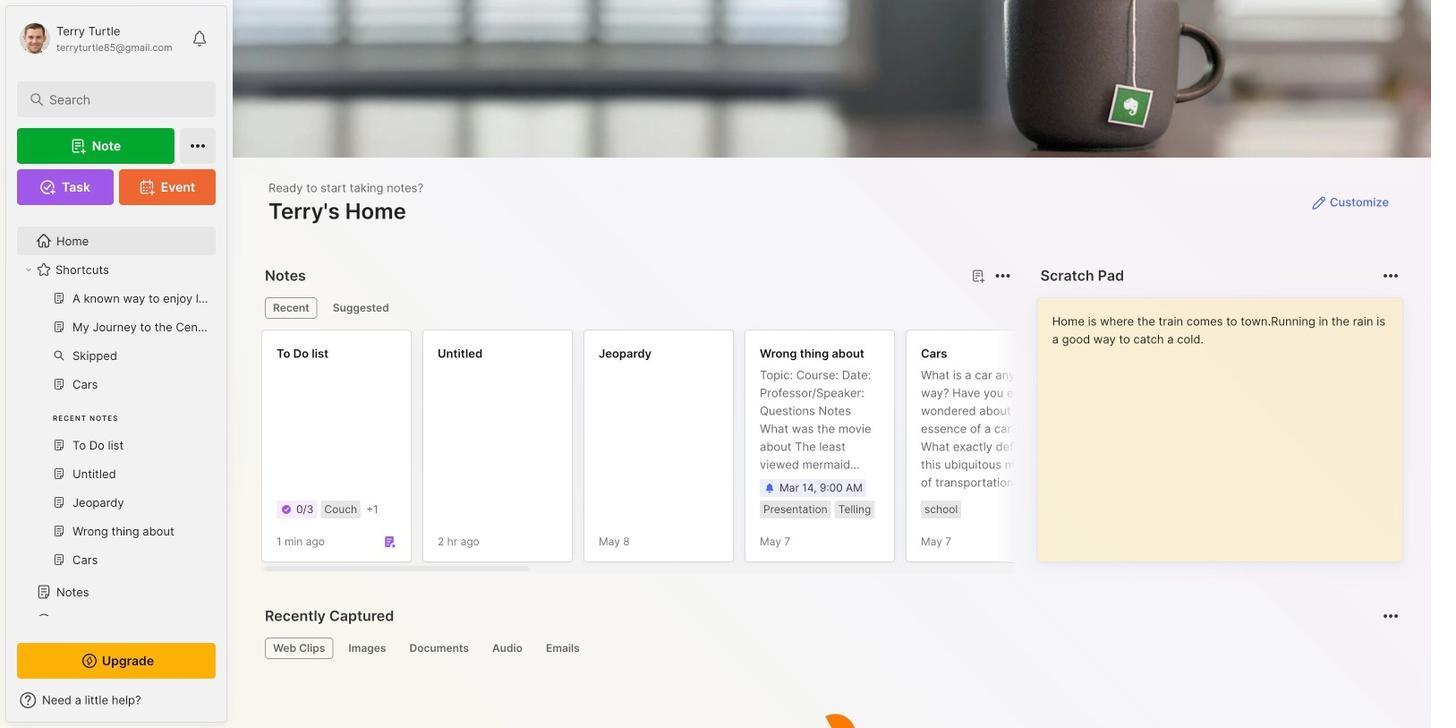 Task type: vqa. For each thing, say whether or not it's contained in the screenshot.
WHAT'S NEW 'field'
yes



Task type: locate. For each thing, give the bounding box(es) containing it.
None search field
[[49, 89, 192, 110]]

group
[[17, 284, 216, 585]]

tab list
[[265, 297, 1009, 319], [265, 638, 1397, 659]]

0 vertical spatial tab list
[[265, 297, 1009, 319]]

WHAT'S NEW field
[[6, 686, 227, 715]]

tab
[[265, 297, 318, 319], [325, 297, 397, 319], [265, 638, 333, 659], [341, 638, 394, 659], [402, 638, 477, 659], [484, 638, 531, 659], [538, 638, 588, 659]]

tree
[[6, 216, 227, 728]]

main element
[[0, 0, 233, 728]]

click to collapse image
[[226, 695, 240, 716]]

row group
[[261, 330, 1432, 573]]

tree inside main element
[[6, 216, 227, 728]]

1 vertical spatial tab list
[[265, 638, 1397, 659]]

1 tab list from the top
[[265, 297, 1009, 319]]



Task type: describe. For each thing, give the bounding box(es) containing it.
more actions image
[[993, 265, 1014, 287]]

group inside tree
[[17, 284, 216, 585]]

Account field
[[17, 21, 172, 56]]

none search field inside main element
[[49, 89, 192, 110]]

Start writing… text field
[[1053, 298, 1402, 547]]

Search text field
[[49, 91, 192, 108]]

2 tab list from the top
[[265, 638, 1397, 659]]

More actions field
[[991, 263, 1016, 288]]



